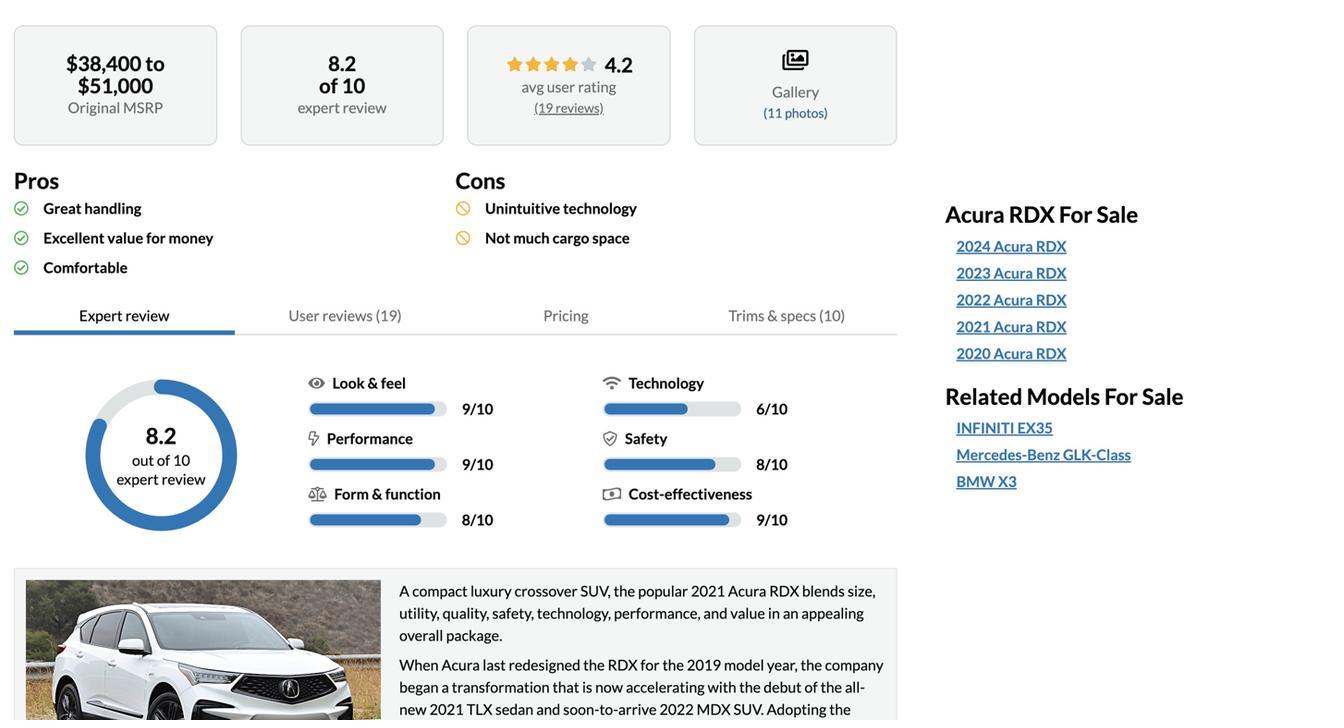 Task type: describe. For each thing, give the bounding box(es) containing it.
company
[[825, 656, 884, 674]]

10 for safety
[[771, 455, 788, 474]]

6 / 10
[[757, 400, 788, 418]]

now
[[595, 678, 623, 696]]

user reviews (19) tab
[[235, 297, 456, 335]]

an
[[783, 604, 799, 622]]

for for models
[[1105, 383, 1138, 410]]

mercedes-
[[957, 446, 1028, 464]]

trims & specs (10)
[[729, 307, 845, 325]]

10 inside 8.2 of 10 expert review
[[342, 74, 365, 98]]

9 for cost-effectiveness
[[757, 511, 765, 529]]

sedan
[[495, 701, 534, 719]]

related
[[946, 383, 1023, 410]]

not much cargo space
[[485, 229, 630, 247]]

9 for look & feel
[[462, 400, 471, 418]]

8 / 10 for form & function
[[462, 511, 493, 529]]

(10)
[[819, 307, 845, 325]]

model
[[724, 656, 764, 674]]

safety,
[[492, 604, 534, 622]]

expert review
[[79, 307, 169, 325]]

check circle image
[[14, 231, 29, 246]]

acura right 2024
[[994, 237, 1033, 255]]

review inside 8.2 out of 10 expert review
[[162, 470, 206, 488]]

acura inside a compact luxury crossover suv, the popular 2021 acura rdx blends size, utility, quality, safety, technology, performance, and value in an appealing overall package.
[[728, 582, 767, 600]]

quality,
[[443, 604, 490, 622]]

10 inside 8.2 out of 10 expert review
[[173, 451, 190, 469]]

in
[[768, 604, 780, 622]]

began
[[399, 678, 439, 696]]

class
[[1097, 446, 1131, 464]]

bmw x3 link
[[957, 471, 1017, 493]]

gallery (11 photos)
[[764, 83, 828, 121]]

much
[[513, 229, 550, 247]]

and inside a compact luxury crossover suv, the popular 2021 acura rdx blends size, utility, quality, safety, technology, performance, and value in an appealing overall package.
[[704, 604, 728, 622]]

expert inside 8.2 out of 10 expert review
[[117, 470, 159, 488]]

form & function
[[334, 485, 441, 503]]

balance scale image
[[308, 487, 327, 502]]

8 for form & function
[[462, 511, 471, 529]]

a
[[399, 582, 410, 600]]

unintuitive technology
[[485, 199, 637, 217]]

look
[[332, 374, 365, 392]]

& for feel
[[368, 374, 378, 392]]

accelerating
[[626, 678, 705, 696]]

2022 inside when acura last redesigned the rdx for the 2019 model year, the company began a transformation that is now accelerating with the debut of the all- new 2021 tlx sedan and soon-to-arrive 2022 mdx suv. adopting t
[[660, 701, 694, 719]]

acura right 2023
[[994, 264, 1033, 282]]

tab list containing expert review
[[14, 297, 898, 335]]

appealing
[[802, 604, 864, 622]]

$38,400
[[66, 51, 142, 75]]

the left "all-"
[[821, 678, 842, 696]]

overall
[[399, 627, 443, 645]]

rating
[[578, 78, 617, 96]]

that
[[553, 678, 580, 696]]

review inside 8.2 of 10 expert review
[[343, 99, 387, 117]]

sale for acura rdx for sale
[[1097, 201, 1139, 228]]

expert inside 8.2 of 10 expert review
[[298, 99, 340, 117]]

2020
[[957, 344, 991, 362]]

transformation
[[452, 678, 550, 696]]

with
[[708, 678, 737, 696]]

/ for look & feel
[[471, 400, 476, 418]]

wifi image
[[603, 376, 622, 391]]

2020 acura rdx link up related on the bottom of the page
[[957, 342, 1067, 365]]

4.2
[[605, 53, 633, 77]]

8 for safety
[[757, 455, 765, 474]]

and inside when acura last redesigned the rdx for the 2019 model year, the company began a transformation that is now accelerating with the debut of the all- new 2021 tlx sedan and soon-to-arrive 2022 mdx suv. adopting t
[[537, 701, 561, 719]]

popular
[[638, 582, 688, 600]]

blends
[[802, 582, 845, 600]]

6
[[757, 400, 765, 418]]

8.2 out of 10 expert review
[[117, 423, 206, 488]]

is
[[582, 678, 593, 696]]

a compact luxury crossover suv, the popular 2021 acura rdx blends size, utility, quality, safety, technology, performance, and value in an appealing overall package.
[[399, 582, 876, 645]]

cost-effectiveness
[[629, 485, 753, 503]]

/ for technology
[[765, 400, 771, 418]]

check circle image for comfortable
[[14, 260, 29, 275]]

year,
[[767, 656, 798, 674]]

pricing
[[544, 307, 589, 325]]

new
[[399, 701, 427, 719]]

(11
[[764, 105, 783, 121]]

/ for form & function
[[471, 511, 476, 529]]

10 for look & feel
[[476, 400, 493, 418]]

cost-
[[629, 485, 665, 503]]

tlx
[[467, 701, 493, 719]]

the right 'year,'
[[801, 656, 822, 674]]

the up suv.
[[740, 678, 761, 696]]

(19)
[[376, 307, 402, 325]]

images image
[[783, 49, 809, 72]]

crossover
[[515, 582, 578, 600]]

suv.
[[734, 701, 764, 719]]

x3
[[998, 473, 1017, 491]]

8 / 10 for safety
[[757, 455, 788, 474]]

trims & specs (10) tab
[[677, 297, 898, 335]]

& for specs
[[768, 307, 778, 325]]

money
[[169, 229, 214, 247]]

space
[[592, 229, 630, 247]]

form
[[334, 485, 369, 503]]

pricing tab
[[456, 297, 677, 335]]

soon-
[[563, 701, 600, 719]]

avg
[[522, 78, 544, 96]]

acura down acura rdx for sale
[[994, 291, 1033, 309]]

debut
[[764, 678, 802, 696]]

all-
[[845, 678, 865, 696]]

of inside 8.2 out of 10 expert review
[[157, 451, 170, 469]]

cons
[[456, 167, 506, 194]]

size,
[[848, 582, 876, 600]]

acura inside when acura last redesigned the rdx for the 2019 model year, the company began a transformation that is now accelerating with the debut of the all- new 2021 tlx sedan and soon-to-arrive 2022 mdx suv. adopting t
[[442, 656, 480, 674]]

/ for safety
[[765, 455, 771, 474]]

rdx inside a compact luxury crossover suv, the popular 2021 acura rdx blends size, utility, quality, safety, technology, performance, and value in an appealing overall package.
[[770, 582, 800, 600]]

ban image
[[456, 201, 471, 216]]

2021 inside 2024 acura rdx 2023 acura rdx 2022 acura rdx 2021 acura rdx 2020 acura rdx
[[957, 318, 991, 336]]

9 / 10 for performance
[[462, 455, 493, 474]]

shield check image
[[603, 431, 618, 446]]

0 horizontal spatial for
[[146, 229, 166, 247]]

2021 acura rdx test drive review summaryimage image
[[26, 580, 381, 720]]

ex35
[[1018, 419, 1053, 437]]

/ for cost-effectiveness
[[765, 511, 771, 529]]

gallery
[[772, 83, 820, 101]]

benz
[[1028, 446, 1060, 464]]

look & feel
[[332, 374, 406, 392]]

2020 acura rdx link up the related models for sale
[[957, 342, 1299, 365]]

comfortable
[[43, 259, 128, 277]]

8.2 for of
[[146, 423, 177, 449]]



Task type: vqa. For each thing, say whether or not it's contained in the screenshot.
check circle image for Comfortable
yes



Task type: locate. For each thing, give the bounding box(es) containing it.
out
[[132, 451, 154, 469]]

1 vertical spatial for
[[641, 656, 660, 674]]

0 horizontal spatial 8 / 10
[[462, 511, 493, 529]]

0 vertical spatial 8 / 10
[[757, 455, 788, 474]]

acura right 2020
[[994, 344, 1033, 362]]

1 vertical spatial 9 / 10
[[462, 455, 493, 474]]

1 vertical spatial 8
[[462, 511, 471, 529]]

0 horizontal spatial 2021
[[430, 701, 464, 719]]

0 vertical spatial and
[[704, 604, 728, 622]]

bolt image
[[308, 431, 320, 446]]

1 horizontal spatial sale
[[1143, 383, 1184, 410]]

2022 down "accelerating"
[[660, 701, 694, 719]]

function
[[385, 485, 441, 503]]

2 vertical spatial &
[[372, 485, 383, 503]]

8 up compact
[[462, 511, 471, 529]]

0 vertical spatial for
[[1059, 201, 1093, 228]]

2 vertical spatial expert
[[117, 470, 159, 488]]

10 for form & function
[[476, 511, 493, 529]]

original
[[68, 99, 120, 117]]

photos)
[[785, 105, 828, 121]]

when
[[399, 656, 439, 674]]

luxury
[[471, 582, 512, 600]]

0 vertical spatial &
[[768, 307, 778, 325]]

2 vertical spatial of
[[805, 678, 818, 696]]

for
[[1059, 201, 1093, 228], [1105, 383, 1138, 410]]

arrive
[[618, 701, 657, 719]]

2021
[[957, 318, 991, 336], [691, 582, 725, 600], [430, 701, 464, 719]]

user
[[289, 307, 320, 325]]

8.2 inside 8.2 out of 10 expert review
[[146, 423, 177, 449]]

expert inside tab
[[79, 307, 123, 325]]

mdx
[[697, 701, 731, 719]]

2022 acura rdx link
[[957, 289, 1299, 311], [957, 289, 1067, 311]]

for up "accelerating"
[[641, 656, 660, 674]]

and down that
[[537, 701, 561, 719]]

pros
[[14, 167, 59, 194]]

and up the 2019
[[704, 604, 728, 622]]

acura up model
[[728, 582, 767, 600]]

1 vertical spatial 2021
[[691, 582, 725, 600]]

acura up related on the bottom of the page
[[994, 318, 1033, 336]]

2021 inside a compact luxury crossover suv, the popular 2021 acura rdx blends size, utility, quality, safety, technology, performance, and value in an appealing overall package.
[[691, 582, 725, 600]]

unintuitive
[[485, 199, 560, 217]]

1 horizontal spatial for
[[1105, 383, 1138, 410]]

8.2 for 10
[[328, 51, 356, 75]]

acura rdx for sale
[[946, 201, 1139, 228]]

value left in
[[731, 604, 765, 622]]

1 vertical spatial &
[[368, 374, 378, 392]]

2019
[[687, 656, 721, 674]]

trims
[[729, 307, 765, 325]]

2 check circle image from the top
[[14, 260, 29, 275]]

2023
[[957, 264, 991, 282]]

0 horizontal spatial value
[[107, 229, 143, 247]]

excellent
[[43, 229, 105, 247]]

bmw
[[957, 473, 996, 491]]

the right the suv,
[[614, 582, 635, 600]]

1 horizontal spatial 8
[[757, 455, 765, 474]]

& inside tab
[[768, 307, 778, 325]]

1 vertical spatial and
[[537, 701, 561, 719]]

1 horizontal spatial for
[[641, 656, 660, 674]]

ban image
[[456, 231, 471, 246]]

2022
[[957, 291, 991, 309], [660, 701, 694, 719]]

1 vertical spatial check circle image
[[14, 260, 29, 275]]

1 horizontal spatial and
[[704, 604, 728, 622]]

1 vertical spatial 8 / 10
[[462, 511, 493, 529]]

1 vertical spatial for
[[1105, 383, 1138, 410]]

0 vertical spatial 9 / 10
[[462, 400, 493, 418]]

& for function
[[372, 485, 383, 503]]

0 vertical spatial value
[[107, 229, 143, 247]]

0 horizontal spatial sale
[[1097, 201, 1139, 228]]

the up "accelerating"
[[663, 656, 684, 674]]

of inside when acura last redesigned the rdx for the 2019 model year, the company began a transformation that is now accelerating with the debut of the all- new 2021 tlx sedan and soon-to-arrive 2022 mdx suv. adopting t
[[805, 678, 818, 696]]

0 vertical spatial 2022
[[957, 291, 991, 309]]

rdx
[[1009, 201, 1055, 228], [1036, 237, 1067, 255], [1036, 264, 1067, 282], [1036, 291, 1067, 309], [1036, 318, 1067, 336], [1036, 344, 1067, 362], [770, 582, 800, 600], [608, 656, 638, 674]]

8 down "6"
[[757, 455, 765, 474]]

the inside a compact luxury crossover suv, the popular 2021 acura rdx blends size, utility, quality, safety, technology, performance, and value in an appealing overall package.
[[614, 582, 635, 600]]

2 horizontal spatial 2021
[[957, 318, 991, 336]]

9 for performance
[[462, 455, 471, 474]]

1 vertical spatial sale
[[1143, 383, 1184, 410]]

the up the is on the bottom left of the page
[[584, 656, 605, 674]]

great handling
[[43, 199, 142, 217]]

$51,000
[[78, 74, 153, 98]]

models
[[1027, 383, 1101, 410]]

value
[[107, 229, 143, 247], [731, 604, 765, 622]]

1 vertical spatial value
[[731, 604, 765, 622]]

1 vertical spatial 9
[[462, 455, 471, 474]]

a
[[442, 678, 449, 696]]

performance
[[327, 430, 413, 448]]

& left specs
[[768, 307, 778, 325]]

tab list
[[14, 297, 898, 335]]

specs
[[781, 307, 817, 325]]

not
[[485, 229, 511, 247]]

0 horizontal spatial of
[[157, 451, 170, 469]]

sale for related models for sale
[[1143, 383, 1184, 410]]

0 horizontal spatial and
[[537, 701, 561, 719]]

value inside a compact luxury crossover suv, the popular 2021 acura rdx blends size, utility, quality, safety, technology, performance, and value in an appealing overall package.
[[731, 604, 765, 622]]

glk-
[[1063, 446, 1097, 464]]

expert review tab
[[14, 297, 235, 335]]

reviews
[[323, 307, 373, 325]]

safety
[[625, 430, 668, 448]]

great
[[43, 199, 82, 217]]

effectiveness
[[665, 485, 753, 503]]

when acura last redesigned the rdx for the 2019 model year, the company began a transformation that is now accelerating with the debut of the all- new 2021 tlx sedan and soon-to-arrive 2022 mdx suv. adopting t
[[26, 656, 884, 720]]

1 horizontal spatial 8 / 10
[[757, 455, 788, 474]]

8 / 10
[[757, 455, 788, 474], [462, 511, 493, 529]]

1 horizontal spatial 2021
[[691, 582, 725, 600]]

the
[[614, 582, 635, 600], [584, 656, 605, 674], [663, 656, 684, 674], [801, 656, 822, 674], [740, 678, 761, 696], [821, 678, 842, 696]]

1 horizontal spatial value
[[731, 604, 765, 622]]

rdx inside when acura last redesigned the rdx for the 2019 model year, the company began a transformation that is now accelerating with the debut of the all- new 2021 tlx sedan and soon-to-arrive 2022 mdx suv. adopting t
[[608, 656, 638, 674]]

1 vertical spatial of
[[157, 451, 170, 469]]

review
[[343, 99, 387, 117], [125, 307, 169, 325], [162, 470, 206, 488]]

0 vertical spatial for
[[146, 229, 166, 247]]

cargo
[[553, 229, 590, 247]]

1 vertical spatial expert
[[79, 307, 123, 325]]

reviews)
[[556, 100, 604, 116]]

0 vertical spatial 9
[[462, 400, 471, 418]]

0 vertical spatial review
[[343, 99, 387, 117]]

$38,400 to $51,000 original msrp
[[66, 51, 165, 117]]

check circle image up check circle image
[[14, 201, 29, 216]]

2022 inside 2024 acura rdx 2023 acura rdx 2022 acura rdx 2021 acura rdx 2020 acura rdx
[[957, 291, 991, 309]]

1 horizontal spatial 2022
[[957, 291, 991, 309]]

0 vertical spatial 8
[[757, 455, 765, 474]]

8.2 of 10 expert review
[[298, 51, 387, 117]]

suv,
[[581, 582, 611, 600]]

9 / 10 for cost-effectiveness
[[757, 511, 788, 529]]

10 for performance
[[476, 455, 493, 474]]

0 vertical spatial of
[[319, 74, 338, 98]]

user
[[547, 78, 575, 96]]

check circle image down check circle image
[[14, 260, 29, 275]]

check circle image for great handling
[[14, 201, 29, 216]]

adopting
[[767, 701, 827, 719]]

2 vertical spatial 9 / 10
[[757, 511, 788, 529]]

for for rdx
[[1059, 201, 1093, 228]]

for
[[146, 229, 166, 247], [641, 656, 660, 674]]

eye image
[[308, 376, 325, 391]]

2021 up 2020
[[957, 318, 991, 336]]

infiniti ex35 mercedes-benz glk-class bmw x3
[[957, 419, 1131, 491]]

technology,
[[537, 604, 611, 622]]

2023 acura rdx link
[[957, 262, 1299, 284], [957, 262, 1067, 284]]

msrp
[[123, 99, 163, 117]]

(19 reviews) link
[[534, 100, 604, 116]]

2021 right popular
[[691, 582, 725, 600]]

0 vertical spatial 2021
[[957, 318, 991, 336]]

2 vertical spatial 2021
[[430, 701, 464, 719]]

1 horizontal spatial 8.2
[[328, 51, 356, 75]]

2021 acura rdx link
[[957, 316, 1299, 338], [957, 316, 1067, 338]]

2021 down a
[[430, 701, 464, 719]]

1 vertical spatial 8.2
[[146, 423, 177, 449]]

0 vertical spatial sale
[[1097, 201, 1139, 228]]

1 horizontal spatial of
[[319, 74, 338, 98]]

0 vertical spatial check circle image
[[14, 201, 29, 216]]

acura up a
[[442, 656, 480, 674]]

for inside when acura last redesigned the rdx for the 2019 model year, the company began a transformation that is now accelerating with the debut of the all- new 2021 tlx sedan and soon-to-arrive 2022 mdx suv. adopting t
[[641, 656, 660, 674]]

2024
[[957, 237, 991, 255]]

& left feel
[[368, 374, 378, 392]]

to-
[[600, 701, 618, 719]]

10
[[342, 74, 365, 98], [476, 400, 493, 418], [771, 400, 788, 418], [173, 451, 190, 469], [476, 455, 493, 474], [771, 455, 788, 474], [476, 511, 493, 529], [771, 511, 788, 529]]

2020 acura rdx link
[[957, 342, 1299, 365], [957, 342, 1067, 365]]

2 vertical spatial review
[[162, 470, 206, 488]]

package.
[[446, 627, 503, 645]]

& right 'form'
[[372, 485, 383, 503]]

1 vertical spatial 2022
[[660, 701, 694, 719]]

0 horizontal spatial for
[[1059, 201, 1093, 228]]

0 vertical spatial expert
[[298, 99, 340, 117]]

1 check circle image from the top
[[14, 201, 29, 216]]

0 horizontal spatial 8
[[462, 511, 471, 529]]

check circle image
[[14, 201, 29, 216], [14, 260, 29, 275]]

utility,
[[399, 604, 440, 622]]

infiniti ex35 link
[[957, 417, 1053, 439]]

8 / 10 down 6 / 10
[[757, 455, 788, 474]]

0 vertical spatial 8.2
[[328, 51, 356, 75]]

10 for technology
[[771, 400, 788, 418]]

compact
[[412, 582, 468, 600]]

value down handling in the left of the page
[[107, 229, 143, 247]]

2021 inside when acura last redesigned the rdx for the 2019 model year, the company began a transformation that is now accelerating with the debut of the all- new 2021 tlx sedan and soon-to-arrive 2022 mdx suv. adopting t
[[430, 701, 464, 719]]

8.2
[[328, 51, 356, 75], [146, 423, 177, 449]]

8.2 inside 8.2 of 10 expert review
[[328, 51, 356, 75]]

and
[[704, 604, 728, 622], [537, 701, 561, 719]]

9 / 10 for look & feel
[[462, 400, 493, 418]]

acura up 2024
[[946, 201, 1005, 228]]

excellent value for money
[[43, 229, 214, 247]]

of inside 8.2 of 10 expert review
[[319, 74, 338, 98]]

/ for performance
[[471, 455, 476, 474]]

avg user rating (19 reviews)
[[522, 78, 617, 116]]

9
[[462, 400, 471, 418], [462, 455, 471, 474], [757, 511, 765, 529]]

0 horizontal spatial 8.2
[[146, 423, 177, 449]]

review inside tab
[[125, 307, 169, 325]]

2022 down 2023
[[957, 291, 991, 309]]

1 vertical spatial review
[[125, 307, 169, 325]]

user reviews (19)
[[289, 307, 402, 325]]

for left money
[[146, 229, 166, 247]]

money bill wave image
[[603, 487, 622, 502]]

2 horizontal spatial of
[[805, 678, 818, 696]]

0 horizontal spatial 2022
[[660, 701, 694, 719]]

redesigned
[[509, 656, 581, 674]]

10 for cost-effectiveness
[[771, 511, 788, 529]]

2 vertical spatial 9
[[757, 511, 765, 529]]

8 / 10 up luxury on the bottom left
[[462, 511, 493, 529]]

2024 acura rdx 2023 acura rdx 2022 acura rdx 2021 acura rdx 2020 acura rdx
[[957, 237, 1067, 362]]



